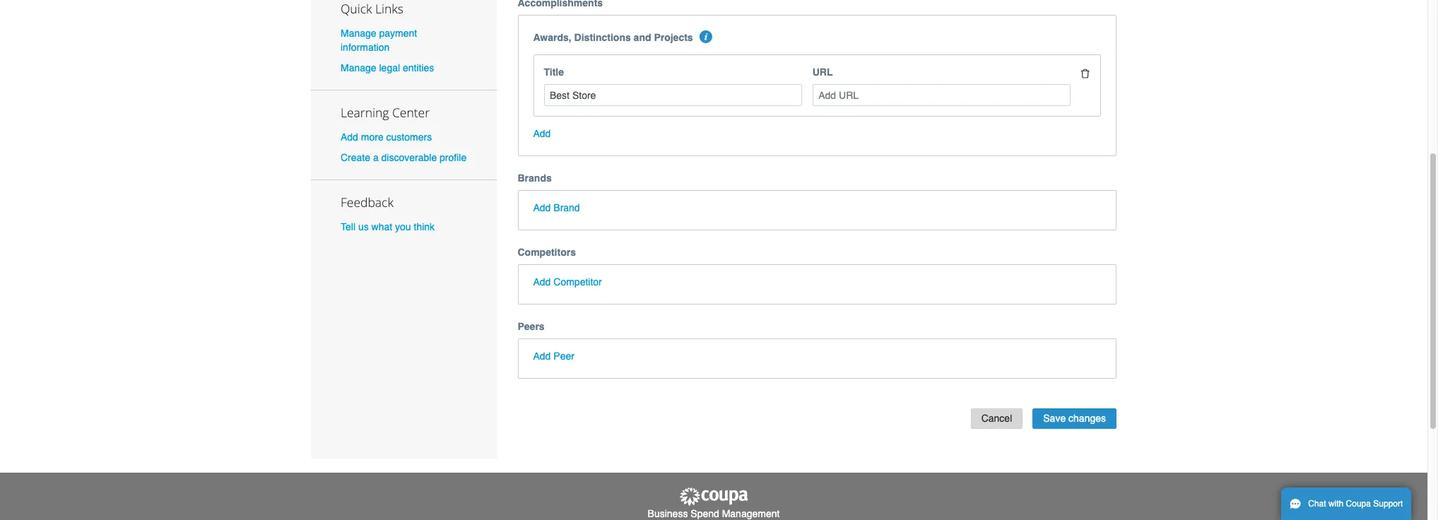 Task type: vqa. For each thing, say whether or not it's contained in the screenshot.
Add URL text box
no



Task type: locate. For each thing, give the bounding box(es) containing it.
add for add more customers
[[341, 131, 358, 143]]

peer
[[554, 351, 575, 362]]

add left the brand
[[533, 202, 551, 213]]

add peer button
[[533, 349, 575, 363]]

create a discoverable profile
[[341, 152, 467, 163]]

support
[[1374, 499, 1403, 509]]

brand
[[554, 202, 580, 213]]

manage payment information
[[341, 27, 417, 53]]

competitor
[[554, 276, 602, 288]]

add up create
[[341, 131, 358, 143]]

us
[[358, 221, 369, 233]]

brands
[[518, 172, 552, 184]]

peers
[[518, 321, 545, 332]]

add down competitors
[[533, 276, 551, 288]]

entities
[[403, 62, 434, 73]]

additional information image
[[700, 31, 712, 43]]

manage for manage payment information
[[341, 27, 376, 39]]

URL text field
[[813, 84, 1071, 106]]

add more customers link
[[341, 131, 432, 143]]

a
[[373, 152, 379, 163]]

more
[[361, 131, 384, 143]]

1 manage from the top
[[341, 27, 376, 39]]

url
[[813, 67, 833, 78]]

add for add competitor
[[533, 276, 551, 288]]

chat with coupa support
[[1308, 499, 1403, 509]]

tell us what you think
[[341, 221, 435, 233]]

with
[[1329, 499, 1344, 509]]

add left peer
[[533, 351, 551, 362]]

add button
[[533, 126, 551, 141]]

cancel link
[[971, 409, 1023, 429]]

spend
[[691, 508, 719, 519]]

center
[[392, 104, 430, 121]]

add inside add brand button
[[533, 202, 551, 213]]

0 vertical spatial manage
[[341, 27, 376, 39]]

manage down information on the left top of the page
[[341, 62, 376, 73]]

save changes
[[1043, 413, 1106, 424]]

1 vertical spatial manage
[[341, 62, 376, 73]]

changes
[[1069, 413, 1106, 424]]

manage
[[341, 27, 376, 39], [341, 62, 376, 73]]

coupa supplier portal image
[[679, 487, 749, 507]]

add up brands
[[533, 128, 551, 139]]

2 manage from the top
[[341, 62, 376, 73]]

add competitor button
[[533, 275, 602, 289]]

profile
[[440, 152, 467, 163]]

add inside add peer button
[[533, 351, 551, 362]]

add inside the add competitor button
[[533, 276, 551, 288]]

create
[[341, 152, 370, 163]]

tell
[[341, 221, 356, 233]]

distinctions
[[574, 32, 631, 43]]

awards, distinctions and projects
[[533, 32, 693, 43]]

manage inside manage payment information
[[341, 27, 376, 39]]

cancel
[[982, 413, 1012, 424]]

chat
[[1308, 499, 1326, 509]]

add
[[533, 128, 551, 139], [341, 131, 358, 143], [533, 202, 551, 213], [533, 276, 551, 288], [533, 351, 551, 362]]

chat with coupa support button
[[1281, 488, 1412, 520]]

what
[[371, 221, 392, 233]]

manage up information on the left top of the page
[[341, 27, 376, 39]]

manage legal entities link
[[341, 62, 434, 73]]

manage legal entities
[[341, 62, 434, 73]]

tell us what you think button
[[341, 220, 435, 234]]



Task type: describe. For each thing, give the bounding box(es) containing it.
customers
[[386, 131, 432, 143]]

legal
[[379, 62, 400, 73]]

learning
[[341, 104, 389, 121]]

title
[[544, 67, 564, 78]]

add for add brand
[[533, 202, 551, 213]]

save
[[1043, 413, 1066, 424]]

add brand
[[533, 202, 580, 213]]

coupa
[[1346, 499, 1371, 509]]

information
[[341, 41, 390, 53]]

create a discoverable profile link
[[341, 152, 467, 163]]

competitors
[[518, 247, 576, 258]]

payment
[[379, 27, 417, 39]]

you
[[395, 221, 411, 233]]

projects
[[654, 32, 693, 43]]

manage payment information link
[[341, 27, 417, 53]]

awards,
[[533, 32, 572, 43]]

add for add
[[533, 128, 551, 139]]

think
[[414, 221, 435, 233]]

manage for manage legal entities
[[341, 62, 376, 73]]

and
[[634, 32, 651, 43]]

add more customers
[[341, 131, 432, 143]]

business spend management
[[648, 508, 780, 519]]

business
[[648, 508, 688, 519]]

add for add peer
[[533, 351, 551, 362]]

add brand button
[[533, 201, 580, 215]]

add peer
[[533, 351, 575, 362]]

discoverable
[[381, 152, 437, 163]]

learning center
[[341, 104, 430, 121]]

management
[[722, 508, 780, 519]]

feedback
[[341, 194, 394, 211]]

save changes button
[[1033, 409, 1117, 429]]

Title text field
[[544, 84, 802, 106]]

add competitor
[[533, 276, 602, 288]]



